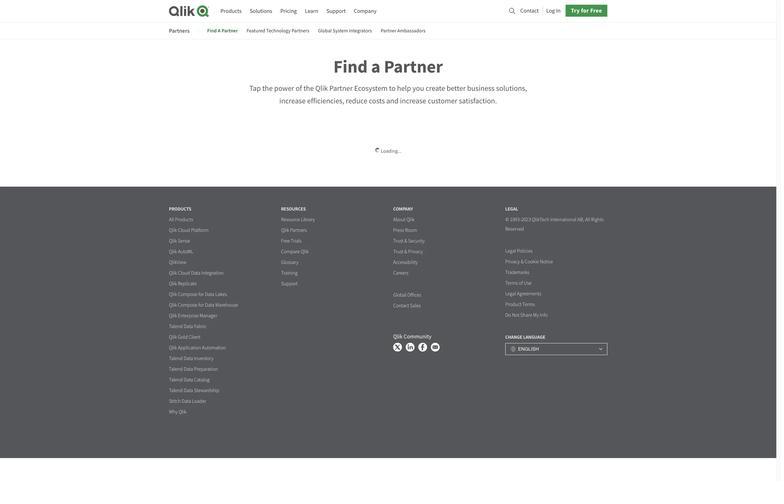 Task type: describe. For each thing, give the bounding box(es) containing it.
2 the from the left
[[304, 84, 314, 93]]

stitch data loader
[[169, 398, 206, 405]]

technology
[[267, 28, 291, 34]]

go to the home page. image
[[169, 5, 209, 17]]

global offices
[[394, 292, 422, 298]]

about
[[394, 217, 406, 223]]

stitch data loader link
[[169, 398, 206, 405]]

talend for talend data fabric
[[169, 323, 183, 330]]

qlik right why
[[179, 409, 187, 415]]

agreements
[[518, 291, 542, 297]]

2023
[[522, 217, 531, 223]]

stewardship
[[194, 388, 219, 394]]

partner ambassadors
[[381, 28, 426, 34]]

resource library link
[[281, 217, 315, 223]]

data for loader
[[182, 398, 191, 405]]

qlik partners link
[[281, 227, 307, 234]]

resource
[[281, 217, 300, 223]]

efficiencies,
[[307, 96, 345, 106]]

change
[[506, 334, 523, 340]]

1 horizontal spatial of
[[519, 280, 523, 286]]

for for warehouse
[[199, 302, 204, 308]]

products link
[[221, 5, 242, 17]]

contact for contact sales
[[394, 303, 409, 309]]

press room link
[[394, 227, 418, 234]]

to
[[389, 84, 396, 93]]

talend data stewardship
[[169, 388, 219, 394]]

fabric
[[194, 323, 207, 330]]

training
[[281, 270, 298, 276]]

qlik sense
[[169, 238, 190, 244]]

careers
[[394, 270, 409, 276]]

for inside the qlik main element
[[582, 7, 590, 15]]

room
[[405, 227, 418, 234]]

my
[[534, 312, 539, 318]]

try
[[572, 7, 580, 15]]

data inside 'link'
[[205, 291, 215, 298]]

trust for trust & privacy
[[394, 249, 404, 255]]

contact for contact
[[521, 7, 539, 14]]

contact sales
[[394, 303, 421, 309]]

2 vertical spatial products
[[175, 217, 193, 223]]

1 all from the left
[[169, 217, 174, 223]]

talend for talend data catalog
[[169, 377, 183, 383]]

qlik for qlik sense
[[169, 238, 177, 244]]

compose for qlik compose for data lakes
[[178, 291, 198, 298]]

1 vertical spatial products
[[169, 206, 191, 212]]

privacy & cookie notice link
[[506, 259, 554, 265]]

qlik community link
[[394, 333, 432, 340]]

1 horizontal spatial company
[[394, 206, 413, 212]]

trust for trust & security
[[394, 238, 404, 244]]

talend data catalog link
[[169, 377, 210, 384]]

talend for talend data preparation
[[169, 366, 183, 372]]

© 1993-2023 qliktech international ab, all rights reserved
[[506, 217, 604, 232]]

partner up 'you'
[[384, 55, 443, 79]]

contact sales link
[[394, 303, 421, 309]]

customer
[[428, 96, 458, 106]]

notice
[[540, 259, 554, 265]]

accessibility link
[[394, 259, 418, 266]]

all products link
[[169, 217, 193, 223]]

qlik for qlik enterprise manager
[[169, 313, 177, 319]]

warehouse
[[216, 302, 238, 308]]

language
[[524, 334, 546, 340]]

accessibility
[[394, 259, 418, 266]]

catalog
[[194, 377, 210, 383]]

partners down resource library link
[[290, 227, 307, 234]]

qlik cloud platform link
[[169, 227, 209, 234]]

1 increase from the left
[[280, 96, 306, 106]]

qlik automl
[[169, 249, 193, 255]]

find a partner
[[207, 27, 238, 34]]

a
[[218, 27, 221, 34]]

qlik for qlik partners
[[281, 227, 289, 234]]

legal for legal
[[506, 206, 519, 212]]

qlik replicate link
[[169, 281, 197, 287]]

data for inventory
[[184, 356, 193, 362]]

trials
[[291, 238, 302, 244]]

0 horizontal spatial free
[[281, 238, 290, 244]]

featured technology partners link
[[247, 23, 310, 38]]

partners down 'go to the home page.' image on the left top of the page
[[169, 27, 190, 34]]

trust & privacy link
[[394, 249, 423, 255]]

automation
[[202, 345, 226, 351]]

cloud for data
[[178, 270, 190, 276]]

gold
[[178, 334, 188, 340]]

preparation
[[194, 366, 218, 372]]

better
[[447, 84, 466, 93]]

training link
[[281, 270, 298, 277]]

qlikview
[[169, 259, 187, 266]]

menu bar inside the qlik main element
[[221, 5, 377, 17]]

manager
[[200, 313, 217, 319]]

all inside © 1993-2023 qliktech international ab, all rights reserved
[[586, 217, 591, 223]]

global for global system integrators
[[318, 28, 332, 34]]

stitch
[[169, 398, 181, 405]]

qlik for qlik compose for data warehouse
[[169, 302, 177, 308]]

1 horizontal spatial terms
[[523, 301, 535, 308]]

0 horizontal spatial privacy
[[409, 249, 423, 255]]

talend data preparation link
[[169, 366, 218, 373]]

talend data catalog
[[169, 377, 210, 383]]

0 horizontal spatial support
[[281, 281, 298, 287]]

talend data inventory link
[[169, 356, 214, 362]]

talend data fabric link
[[169, 323, 207, 330]]

qliktech
[[532, 217, 550, 223]]

qlik for qlik gold client
[[169, 334, 177, 340]]

use
[[524, 280, 532, 286]]

company link
[[354, 5, 377, 17]]

press room
[[394, 227, 418, 234]]

& for cookie
[[521, 259, 524, 265]]

qlik replicate
[[169, 281, 197, 287]]

about qlik link
[[394, 217, 415, 223]]

automl
[[178, 249, 193, 255]]

qlik enterprise manager link
[[169, 313, 217, 319]]

legal for legal policies
[[506, 248, 517, 254]]

trust & security link
[[394, 238, 425, 245]]

compare qlik
[[281, 249, 309, 255]]

client
[[189, 334, 201, 340]]

qlik cloud platform
[[169, 227, 209, 234]]

free trials
[[281, 238, 302, 244]]

find for find a partner
[[207, 27, 217, 34]]



Task type: vqa. For each thing, say whether or not it's contained in the screenshot.
SUPPORT image
no



Task type: locate. For each thing, give the bounding box(es) containing it.
0 vertical spatial products
[[221, 8, 242, 15]]

data up talend data catalog
[[184, 366, 193, 372]]

partner right a on the top
[[222, 27, 238, 34]]

qlik sense link
[[169, 238, 190, 245]]

do not share my info link
[[506, 312, 548, 319]]

data down the enterprise
[[184, 323, 193, 330]]

qlik down 'qlik gold client' link
[[169, 345, 177, 351]]

qlik up qlik sense
[[169, 227, 177, 234]]

1 vertical spatial of
[[519, 280, 523, 286]]

partner left ambassadors
[[381, 28, 397, 34]]

3 legal from the top
[[506, 291, 517, 297]]

trust down press
[[394, 238, 404, 244]]

global left system
[[318, 28, 332, 34]]

support down training "link"
[[281, 281, 298, 287]]

of right power
[[296, 84, 302, 93]]

product terms link
[[506, 301, 535, 308]]

5 talend from the top
[[169, 388, 183, 394]]

enterprise
[[178, 313, 199, 319]]

why qlik link
[[169, 409, 187, 416]]

0 vertical spatial support link
[[327, 5, 346, 17]]

rights
[[592, 217, 604, 223]]

for down qlik compose for data lakes 'link'
[[199, 302, 204, 308]]

company up about qlik
[[394, 206, 413, 212]]

global
[[318, 28, 332, 34], [394, 292, 407, 298]]

company
[[354, 8, 377, 15], [394, 206, 413, 212]]

terms of use
[[506, 280, 532, 286]]

partner inside partner ambassadors link
[[381, 28, 397, 34]]

partner up efficiencies, on the left of page
[[330, 84, 353, 93]]

in
[[557, 7, 561, 14]]

ambassadors
[[398, 28, 426, 34]]

data up replicate
[[191, 270, 201, 276]]

2 increase from the left
[[400, 96, 427, 106]]

talend for talend data stewardship
[[169, 388, 183, 394]]

contact left log
[[521, 7, 539, 14]]

1 cloud from the top
[[178, 227, 190, 234]]

cloud up sense
[[178, 227, 190, 234]]

share
[[521, 312, 533, 318]]

talend up 'stitch'
[[169, 388, 183, 394]]

compare
[[281, 249, 300, 255]]

global inside "partners" menu bar
[[318, 28, 332, 34]]

the right "tap" on the top of page
[[263, 84, 273, 93]]

0 vertical spatial find
[[207, 27, 217, 34]]

policies
[[518, 248, 533, 254]]

legal up product
[[506, 291, 517, 297]]

0 vertical spatial &
[[405, 238, 408, 244]]

compose
[[178, 291, 198, 298], [178, 302, 198, 308]]

qlik for qlik application automation
[[169, 345, 177, 351]]

1 vertical spatial find
[[334, 55, 368, 79]]

privacy & cookie notice
[[506, 259, 554, 265]]

1 the from the left
[[263, 84, 273, 93]]

0 horizontal spatial contact
[[394, 303, 409, 309]]

qlik application automation
[[169, 345, 226, 351]]

qlik down resource
[[281, 227, 289, 234]]

& left cookie
[[521, 259, 524, 265]]

qlik compose for data warehouse link
[[169, 302, 238, 309]]

for inside 'link'
[[199, 291, 204, 298]]

& for privacy
[[405, 249, 408, 255]]

community
[[404, 333, 432, 340]]

1 vertical spatial compose
[[178, 302, 198, 308]]

qlik down the trials
[[301, 249, 309, 255]]

increase down 'you'
[[400, 96, 427, 106]]

reduce
[[346, 96, 368, 106]]

compose down replicate
[[178, 291, 198, 298]]

0 vertical spatial cloud
[[178, 227, 190, 234]]

2 vertical spatial for
[[199, 302, 204, 308]]

compose up the enterprise
[[178, 302, 198, 308]]

lakes
[[216, 291, 227, 298]]

find inside "partners" menu bar
[[207, 27, 217, 34]]

trust & security
[[394, 238, 425, 244]]

the up efficiencies, on the left of page
[[304, 84, 314, 93]]

1 horizontal spatial all
[[586, 217, 591, 223]]

partners
[[169, 27, 190, 34], [292, 28, 310, 34], [290, 227, 307, 234]]

terms down agreements on the bottom right
[[523, 301, 535, 308]]

qlik up efficiencies, on the left of page
[[316, 84, 328, 93]]

support link up system
[[327, 5, 346, 17]]

featured technology partners
[[247, 28, 310, 34]]

resource library
[[281, 217, 315, 223]]

for
[[582, 7, 590, 15], [199, 291, 204, 298], [199, 302, 204, 308]]

product
[[506, 301, 522, 308]]

data left lakes
[[205, 291, 215, 298]]

contact inside the qlik main element
[[521, 7, 539, 14]]

1 vertical spatial global
[[394, 292, 407, 298]]

terms
[[506, 280, 518, 286], [523, 301, 535, 308]]

global system integrators link
[[318, 23, 372, 38]]

integration
[[202, 270, 224, 276]]

all
[[169, 217, 174, 223], [586, 217, 591, 223]]

data down talend data catalog "link"
[[184, 388, 193, 394]]

offices
[[408, 292, 422, 298]]

1 vertical spatial support
[[281, 281, 298, 287]]

company up integrators
[[354, 8, 377, 15]]

qlik
[[316, 84, 328, 93], [407, 217, 415, 223], [169, 227, 177, 234], [281, 227, 289, 234], [169, 238, 177, 244], [169, 249, 177, 255], [301, 249, 309, 255], [169, 270, 177, 276], [169, 281, 177, 287], [169, 291, 177, 298], [169, 302, 177, 308], [169, 313, 177, 319], [394, 333, 403, 340], [169, 334, 177, 340], [169, 345, 177, 351], [179, 409, 187, 415]]

2 vertical spatial &
[[521, 259, 524, 265]]

all products
[[169, 217, 193, 223]]

0 horizontal spatial the
[[263, 84, 273, 93]]

qlik cloud data integration
[[169, 270, 224, 276]]

qlik left sense
[[169, 238, 177, 244]]

2 compose from the top
[[178, 302, 198, 308]]

data for preparation
[[184, 366, 193, 372]]

english button
[[506, 343, 608, 355]]

free trials link
[[281, 238, 302, 245]]

info
[[540, 312, 548, 318]]

all right ab,
[[586, 217, 591, 223]]

1 vertical spatial legal
[[506, 248, 517, 254]]

1 horizontal spatial support link
[[327, 5, 346, 17]]

1 horizontal spatial privacy
[[506, 259, 520, 265]]

qlik down qlik replicate link
[[169, 291, 177, 298]]

data for stewardship
[[184, 388, 193, 394]]

data right 'stitch'
[[182, 398, 191, 405]]

3 talend from the top
[[169, 366, 183, 372]]

0 horizontal spatial support link
[[281, 281, 298, 287]]

1 horizontal spatial support
[[327, 8, 346, 15]]

qlik up qlik enterprise manager on the left bottom of the page
[[169, 302, 177, 308]]

1 vertical spatial support link
[[281, 281, 298, 287]]

company inside the qlik main element
[[354, 8, 377, 15]]

do
[[506, 312, 512, 318]]

legal for legal agreements
[[506, 291, 517, 297]]

0 vertical spatial privacy
[[409, 249, 423, 255]]

inventory
[[194, 356, 214, 362]]

products up qlik cloud platform
[[175, 217, 193, 223]]

1 vertical spatial privacy
[[506, 259, 520, 265]]

1 horizontal spatial the
[[304, 84, 314, 93]]

products up the find a partner
[[221, 8, 242, 15]]

partners right technology
[[292, 28, 310, 34]]

compose for qlik compose for data warehouse
[[178, 302, 198, 308]]

0 vertical spatial company
[[354, 8, 377, 15]]

for up qlik compose for data warehouse
[[199, 291, 204, 298]]

qlik compose for data warehouse
[[169, 302, 238, 308]]

for for lakes
[[199, 291, 204, 298]]

partner inside find a partner link
[[222, 27, 238, 34]]

global for global offices
[[394, 292, 407, 298]]

1 compose from the top
[[178, 291, 198, 298]]

find left a
[[334, 55, 368, 79]]

0 vertical spatial for
[[582, 7, 590, 15]]

legal up 1993-
[[506, 206, 519, 212]]

1 legal from the top
[[506, 206, 519, 212]]

english
[[519, 346, 539, 352]]

free right try
[[591, 7, 603, 15]]

global inside "link"
[[394, 292, 407, 298]]

qlik for qlik cloud data integration
[[169, 270, 177, 276]]

log
[[547, 7, 555, 14]]

data down the talend data preparation link
[[184, 377, 193, 383]]

1 horizontal spatial free
[[591, 7, 603, 15]]

qlik inside "link"
[[301, 249, 309, 255]]

trust & privacy
[[394, 249, 423, 255]]

privacy down security
[[409, 249, 423, 255]]

data down application
[[184, 356, 193, 362]]

2 talend from the top
[[169, 356, 183, 362]]

talend down application
[[169, 356, 183, 362]]

increase down power
[[280, 96, 306, 106]]

1 talend from the top
[[169, 323, 183, 330]]

loader
[[192, 398, 206, 405]]

0 horizontal spatial terms
[[506, 280, 518, 286]]

talend
[[169, 323, 183, 330], [169, 356, 183, 362], [169, 366, 183, 372], [169, 377, 183, 383], [169, 388, 183, 394]]

find left a on the top
[[207, 27, 217, 34]]

log in
[[547, 7, 561, 14]]

qlik for qlik compose for data lakes
[[169, 291, 177, 298]]

products up all products
[[169, 206, 191, 212]]

for right try
[[582, 7, 590, 15]]

partner inside the tap the power of the qlik partner ecosystem to help you create better business solutions, increase efficiencies, reduce costs and increase customer satisfaction.
[[330, 84, 353, 93]]

0 horizontal spatial company
[[354, 8, 377, 15]]

qlik for qlik cloud platform
[[169, 227, 177, 234]]

0 vertical spatial compose
[[178, 291, 198, 298]]

0 horizontal spatial find
[[207, 27, 217, 34]]

talend for talend data inventory
[[169, 356, 183, 362]]

talend data fabric
[[169, 323, 207, 330]]

of left use
[[519, 280, 523, 286]]

qlik inside the tap the power of the qlik partner ecosystem to help you create better business solutions, increase efficiencies, reduce costs and increase customer satisfaction.
[[316, 84, 328, 93]]

menu bar containing products
[[221, 5, 377, 17]]

2 trust from the top
[[394, 249, 404, 255]]

data
[[191, 270, 201, 276], [205, 291, 215, 298], [205, 302, 215, 308], [184, 323, 193, 330], [184, 356, 193, 362], [184, 366, 193, 372], [184, 377, 193, 383], [184, 388, 193, 394], [182, 398, 191, 405]]

2 legal from the top
[[506, 248, 517, 254]]

security
[[409, 238, 425, 244]]

0 vertical spatial of
[[296, 84, 302, 93]]

1 vertical spatial for
[[199, 291, 204, 298]]

trust up accessibility
[[394, 249, 404, 255]]

partners menu bar
[[169, 23, 435, 38]]

qlik automl link
[[169, 249, 193, 255]]

talend up talend data catalog
[[169, 366, 183, 372]]

products inside the qlik main element
[[221, 8, 242, 15]]

data up manager
[[205, 302, 215, 308]]

1 horizontal spatial find
[[334, 55, 368, 79]]

free left the trials
[[281, 238, 290, 244]]

global up contact sales at the bottom of the page
[[394, 292, 407, 298]]

support up system
[[327, 8, 346, 15]]

replicate
[[178, 281, 197, 287]]

qlik left replicate
[[169, 281, 177, 287]]

application
[[178, 345, 201, 351]]

compose inside 'link'
[[178, 291, 198, 298]]

qlik down qlikview link
[[169, 270, 177, 276]]

you
[[413, 84, 425, 93]]

legal left 'policies'
[[506, 248, 517, 254]]

terms of use link
[[506, 280, 532, 287]]

0 horizontal spatial of
[[296, 84, 302, 93]]

1 horizontal spatial increase
[[400, 96, 427, 106]]

1 vertical spatial contact
[[394, 303, 409, 309]]

integrators
[[349, 28, 372, 34]]

& for security
[[405, 238, 408, 244]]

learn link
[[305, 5, 319, 17]]

2 vertical spatial legal
[[506, 291, 517, 297]]

0 vertical spatial support
[[327, 8, 346, 15]]

talend up gold
[[169, 323, 183, 330]]

1 vertical spatial trust
[[394, 249, 404, 255]]

contact
[[521, 7, 539, 14], [394, 303, 409, 309]]

data for catalog
[[184, 377, 193, 383]]

0 vertical spatial free
[[591, 7, 603, 15]]

talend down the talend data preparation link
[[169, 377, 183, 383]]

1 vertical spatial free
[[281, 238, 290, 244]]

& down press room link
[[405, 238, 408, 244]]

data inside "link"
[[184, 377, 193, 383]]

terms down trademarks link on the bottom right of page
[[506, 280, 518, 286]]

why
[[169, 409, 178, 415]]

ab,
[[578, 217, 585, 223]]

loading...
[[380, 148, 402, 154]]

0 vertical spatial global
[[318, 28, 332, 34]]

log in link
[[547, 6, 561, 16]]

1 trust from the top
[[394, 238, 404, 244]]

1 vertical spatial company
[[394, 206, 413, 212]]

pricing link
[[281, 5, 297, 17]]

support inside menu bar
[[327, 8, 346, 15]]

free inside the qlik main element
[[591, 7, 603, 15]]

privacy up 'trademarks' at the bottom right
[[506, 259, 520, 265]]

pricing
[[281, 8, 297, 15]]

loading spinner image
[[375, 148, 380, 153]]

cloud for platform
[[178, 227, 190, 234]]

1 vertical spatial &
[[405, 249, 408, 255]]

help
[[397, 84, 411, 93]]

0 vertical spatial contact
[[521, 7, 539, 14]]

1 vertical spatial terms
[[523, 301, 535, 308]]

©
[[506, 217, 510, 223]]

2 all from the left
[[586, 217, 591, 223]]

0 vertical spatial legal
[[506, 206, 519, 212]]

qlik left the enterprise
[[169, 313, 177, 319]]

talend inside "link"
[[169, 377, 183, 383]]

qlik up 'room' on the top right of page
[[407, 217, 415, 223]]

qlik for qlik automl
[[169, 249, 177, 255]]

4 talend from the top
[[169, 377, 183, 383]]

0 horizontal spatial increase
[[280, 96, 306, 106]]

1 horizontal spatial global
[[394, 292, 407, 298]]

support link down training "link"
[[281, 281, 298, 287]]

1 vertical spatial cloud
[[178, 270, 190, 276]]

0 vertical spatial terms
[[506, 280, 518, 286]]

tap
[[250, 84, 261, 93]]

cloud up qlik replicate
[[178, 270, 190, 276]]

0 vertical spatial trust
[[394, 238, 404, 244]]

solutions
[[250, 8, 272, 15]]

sense
[[178, 238, 190, 244]]

qlik main element
[[221, 5, 608, 17]]

qlik gold client link
[[169, 334, 201, 341]]

qlik left community
[[394, 333, 403, 340]]

1 horizontal spatial contact
[[521, 7, 539, 14]]

& up accessibility
[[405, 249, 408, 255]]

talend data stewardship link
[[169, 388, 219, 394]]

0 horizontal spatial global
[[318, 28, 332, 34]]

glossary
[[281, 259, 299, 266]]

&
[[405, 238, 408, 244], [405, 249, 408, 255], [521, 259, 524, 265]]

all up qlik cloud platform
[[169, 217, 174, 223]]

qlik left gold
[[169, 334, 177, 340]]

do not share my info
[[506, 312, 548, 318]]

menu bar
[[221, 5, 377, 17]]

find a partner
[[334, 55, 443, 79]]

0 horizontal spatial all
[[169, 217, 174, 223]]

compare qlik link
[[281, 249, 309, 255]]

legal policies link
[[506, 248, 533, 255]]

of inside the tap the power of the qlik partner ecosystem to help you create better business solutions, increase efficiencies, reduce costs and increase customer satisfaction.
[[296, 84, 302, 93]]

qlik for qlik replicate
[[169, 281, 177, 287]]

free
[[591, 7, 603, 15], [281, 238, 290, 244]]

data for fabric
[[184, 323, 193, 330]]

talend data inventory
[[169, 356, 214, 362]]

the
[[263, 84, 273, 93], [304, 84, 314, 93]]

qlik up qlikview
[[169, 249, 177, 255]]

2 cloud from the top
[[178, 270, 190, 276]]

contact down global offices "link"
[[394, 303, 409, 309]]

find for find a partner
[[334, 55, 368, 79]]

qlik for qlik community
[[394, 333, 403, 340]]



